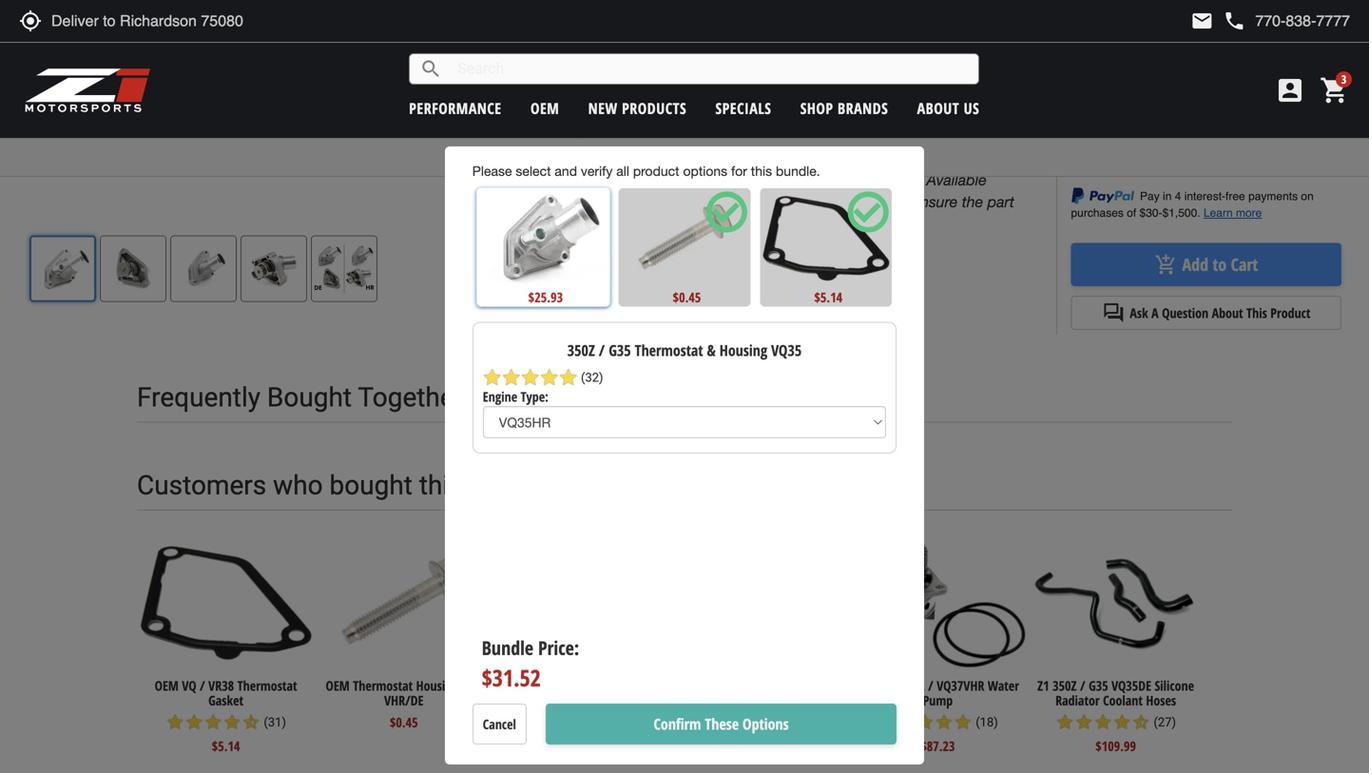 Task type: locate. For each thing, give the bounding box(es) containing it.
1 horizontal spatial $25.93
[[1109, 148, 1168, 179]]

0 vertical spatial $25.93
[[1109, 148, 1168, 179]]

price: inside price: $25.93
[[1071, 158, 1100, 176]]

0 vertical spatial infiniti
[[631, 96, 672, 114]]

housing
[[720, 340, 767, 360], [416, 677, 458, 695]]

purchased
[[585, 469, 709, 501]]

1 horizontal spatial engine
[[798, 171, 845, 189]]

0 horizontal spatial price:
[[538, 635, 579, 661]]

0 vertical spatial price:
[[1071, 158, 1100, 176]]

2 horizontal spatial the
[[962, 192, 983, 211]]

1 horizontal spatial $0.45
[[673, 288, 701, 306]]

0 horizontal spatial $25.93
[[528, 288, 563, 307]]

2 star_half from the left
[[1132, 713, 1151, 732]]

coolant
[[577, 677, 617, 695], [1103, 691, 1143, 709]]

about left us
[[917, 98, 960, 118]]

1 vertical spatial about
[[1212, 304, 1243, 322]]

product
[[1271, 304, 1311, 322]]

0 horizontal spatial housing
[[416, 677, 458, 695]]

/ left vq35de
[[1080, 677, 1086, 695]]

$0.45 down vehicle.
[[673, 288, 701, 306]]

shop
[[800, 98, 833, 118]]

the up ensure on the top of page
[[901, 171, 922, 189]]

thermostat
[[635, 340, 703, 360], [237, 677, 297, 695], [353, 677, 413, 695]]

your
[[831, 192, 860, 211], [622, 214, 651, 232]]

fits:
[[515, 63, 540, 83]]

1 horizontal spatial coolant
[[1103, 691, 1143, 709]]

vq35hr left vq37vhr
[[884, 677, 925, 695]]

account_box
[[1275, 75, 1305, 106]]

1 horizontal spatial please
[[555, 171, 600, 189]]

0 vertical spatial options
[[515, 192, 569, 211]]

2 vertical spatial 2003-
[[553, 140, 593, 157]]

select
[[516, 163, 551, 179], [676, 171, 716, 189]]

350z / g35 thermostat & housing vq35 star star star star star (32)
[[483, 340, 802, 387]]

select left and
[[516, 163, 551, 179]]

options right these
[[743, 714, 789, 734]]

to inside in stock, ready to ship. help
[[1163, 118, 1176, 139]]

/ up (32)
[[599, 340, 605, 360]]

oem left pump at the bottom of page
[[857, 677, 881, 695]]

1 vertical spatial price:
[[538, 635, 579, 661]]

oem for oem
[[531, 98, 559, 118]]

oem inside oem thermostat housing bolt vhr/de $0.45
[[326, 677, 350, 695]]

$31.52
[[482, 662, 541, 693]]

please left note:
[[472, 163, 512, 179]]

star_half
[[242, 713, 261, 732], [1132, 713, 1151, 732]]

please up dropdown
[[555, 171, 600, 189]]

mail
[[1191, 10, 1214, 32]]

0 vertical spatial $5.14
[[814, 288, 843, 306]]

1 z1 from the left
[[504, 677, 516, 695]]

prior
[[646, 192, 678, 211]]

port
[[534, 691, 556, 709]]

0 horizontal spatial coolant
[[577, 677, 617, 695]]

ensure
[[912, 192, 958, 211]]

$5.14
[[814, 288, 843, 306], [212, 737, 240, 755]]

2008
[[593, 118, 627, 135], [593, 140, 627, 157]]

options inside please be sure to select the correct engine type in the available options dropdown prior to placing this item in your cart to ensure the part is applicable to your vehicle.
[[515, 192, 569, 211]]

vq35hr inside oem vq35hr / vq37vhr water pump star star star star star (18) $87.23
[[884, 677, 925, 695]]

engine down (change model) link
[[798, 171, 845, 189]]

sure
[[626, 171, 654, 189]]

thermostat left bolt
[[353, 677, 413, 695]]

item inside please be sure to select the correct engine type in the available options dropdown prior to placing this item in your cart to ensure the part is applicable to your vehicle.
[[781, 192, 810, 211]]

1 vertical spatial 2003-
[[553, 118, 593, 135]]

vq35hr for here
[[610, 33, 669, 51]]

1 vertical spatial item
[[469, 469, 522, 501]]

1 horizontal spatial $5.14
[[814, 288, 843, 306]]

1 horizontal spatial select
[[676, 171, 716, 189]]

$25.93 down ready at the right top of page
[[1109, 148, 1168, 179]]

0 vertical spatial 2008
[[593, 118, 627, 135]]

0 horizontal spatial engine
[[483, 388, 517, 406]]

1 vertical spatial $0.45
[[390, 713, 418, 731]]

z1
[[504, 677, 516, 695], [1038, 677, 1049, 695]]

star_half left (27)
[[1132, 713, 1151, 732]]

0 vertical spatial housing
[[720, 340, 767, 360]]

z1 left radiator at the bottom right of the page
[[1038, 677, 1049, 695]]

1 vertical spatial infiniti
[[631, 118, 672, 135]]

star_half left (31)
[[242, 713, 261, 732]]

0 horizontal spatial in
[[815, 192, 826, 211]]

1 2003- from the top
[[553, 96, 593, 114]]

applicable
[[530, 214, 600, 232]]

g35 left the coupe at the right
[[676, 96, 704, 114]]

0 horizontal spatial vq35hr
[[610, 33, 669, 51]]

$0.45
[[673, 288, 701, 306], [390, 713, 418, 731]]

1 horizontal spatial vq35hr
[[884, 677, 925, 695]]

0 horizontal spatial options
[[515, 192, 569, 211]]

in up cart
[[885, 171, 897, 189]]

1 star_half from the left
[[242, 713, 261, 732]]

the down available
[[962, 192, 983, 211]]

1 vertical spatial vq35hr
[[884, 677, 925, 695]]

housing right &
[[720, 340, 767, 360]]

Search search field
[[442, 54, 979, 84]]

1 horizontal spatial thermostat
[[353, 677, 413, 695]]

phone
[[1223, 10, 1246, 32]]

1 vertical spatial housing
[[416, 677, 458, 695]]

help
[[1212, 116, 1233, 137]]

$34.99
[[565, 737, 599, 755]]

oem for oem vq / vr38 thermostat gasket star star star star star_half (31) $5.14
[[155, 677, 179, 695]]

350z right water
[[1053, 677, 1077, 695]]

$109.99
[[1096, 737, 1136, 755]]

please inside please be sure to select the correct engine type in the available options dropdown prior to placing this item in your cart to ensure the part is applicable to your vehicle.
[[555, 171, 600, 189]]

2003-2007 infiniti g35 coupe 2003-2008 infiniti g35 sedan 2003-2008 nissan 350z
[[553, 96, 754, 157]]

in
[[885, 171, 897, 189], [815, 192, 826, 211]]

is
[[515, 214, 526, 232]]

coolant left hoses
[[1103, 691, 1143, 709]]

be up dropdown
[[604, 171, 621, 189]]

1 horizontal spatial in
[[885, 171, 897, 189]]

shop brands link
[[800, 98, 888, 118]]

to left ship.
[[1163, 118, 1176, 139]]

2008 up all
[[593, 140, 627, 157]]

/ inside z1 350z / g35 vq35de silicone radiator coolant hoses star star star star star_half (27) $109.99
[[1080, 677, 1086, 695]]

vq35hr left bolt
[[610, 33, 669, 51]]

/ for $5.14
[[200, 677, 205, 695]]

0 horizontal spatial star_half
[[242, 713, 261, 732]]

about left this
[[1212, 304, 1243, 322]]

options inside button
[[743, 714, 789, 734]]

1 2008 from the top
[[593, 118, 627, 135]]

/ inside 350z / g35 thermostat & housing vq35 star star star star star (32)
[[599, 340, 605, 360]]

oem inside oem vq35hr / vq37vhr water pump star star star star star (18) $87.23
[[857, 677, 881, 695]]

search
[[420, 58, 442, 80]]

your down type
[[831, 192, 860, 211]]

0 horizontal spatial $0.45
[[390, 713, 418, 731]]

thermostat left &
[[635, 340, 703, 360]]

coolant right -
[[577, 677, 617, 695]]

to inside "replacement vq35hr bolt to thermostat can be found here ."
[[703, 33, 717, 51]]

/ right vq
[[200, 677, 205, 695]]

new
[[588, 98, 618, 118]]

$25.93 down applicable
[[528, 288, 563, 307]]

1 vertical spatial options
[[743, 714, 789, 734]]

0 vertical spatial your
[[831, 192, 860, 211]]

the
[[721, 171, 742, 189], [901, 171, 922, 189], [962, 192, 983, 211]]

0 horizontal spatial thermostat
[[237, 677, 297, 695]]

z1 inside z1 aluminum coolant bleeder port - heater hose star star $34.99
[[504, 677, 516, 695]]

/ for star
[[1080, 677, 1086, 695]]

oem link
[[531, 98, 559, 118]]

0 vertical spatial 2003-
[[553, 96, 593, 114]]

shopping_cart
[[1320, 75, 1350, 106]]

0 horizontal spatial z1
[[504, 677, 516, 695]]

z1 inside z1 350z / g35 vq35de silicone radiator coolant hoses star star star star star_half (27) $109.99
[[1038, 677, 1049, 695]]

z1 left aluminum
[[504, 677, 516, 695]]

also
[[528, 469, 578, 501]]

price: down in
[[1071, 158, 1100, 176]]

/ left vq37vhr
[[928, 677, 934, 695]]

bundle.
[[776, 163, 820, 179]]

0 horizontal spatial $5.14
[[212, 737, 240, 755]]

item left also
[[469, 469, 522, 501]]

1 vertical spatial 2008
[[593, 140, 627, 157]]

1 horizontal spatial price:
[[1071, 158, 1100, 176]]

part
[[988, 192, 1014, 211]]

0 vertical spatial engine
[[798, 171, 845, 189]]

1 horizontal spatial be
[[828, 33, 845, 51]]

options down note:
[[515, 192, 569, 211]]

/ inside oem vq35hr / vq37vhr water pump star star star star star (18) $87.23
[[928, 677, 934, 695]]

mail link
[[1191, 10, 1214, 32]]

this right for
[[751, 163, 772, 179]]

0 vertical spatial vq35hr
[[610, 33, 669, 51]]

replacement
[[515, 33, 605, 51]]

add_shopping_cart
[[1155, 253, 1178, 276]]

1 vertical spatial in
[[815, 192, 826, 211]]

1 vertical spatial your
[[622, 214, 651, 232]]

1 vertical spatial be
[[604, 171, 621, 189]]

350z up (32)
[[567, 340, 595, 360]]

nissan
[[631, 140, 677, 157]]

new products link
[[588, 98, 687, 118]]

0 vertical spatial be
[[828, 33, 845, 51]]

350z
[[682, 140, 716, 157], [724, 148, 761, 167], [567, 340, 595, 360], [1053, 677, 1077, 695]]

silicone
[[1155, 677, 1194, 695]]

engine left type:
[[483, 388, 517, 406]]

350z inside z1 350z / g35 vq35de silicone radiator coolant hoses star star star star star_half (27) $109.99
[[1053, 677, 1077, 695]]

infiniti right 2007
[[631, 96, 672, 114]]

performance
[[409, 98, 502, 118]]

thermostat
[[721, 33, 794, 51]]

select down "shopping:"
[[676, 171, 716, 189]]

about
[[917, 98, 960, 118], [1212, 304, 1243, 322]]

frequently
[[137, 382, 261, 413]]

2008 down 2007
[[593, 118, 627, 135]]

oem thermostat housing bolt vhr/de $0.45
[[326, 677, 482, 731]]

be
[[828, 33, 845, 51], [604, 171, 621, 189]]

$0.45 inside oem thermostat housing bolt vhr/de $0.45
[[390, 713, 418, 731]]

(27)
[[1154, 715, 1176, 729]]

type
[[849, 171, 881, 189]]

1 horizontal spatial item
[[781, 192, 810, 211]]

in down bundle.
[[815, 192, 826, 211]]

bought
[[267, 382, 352, 413]]

vq35hr inside "replacement vq35hr bolt to thermostat can be found here ."
[[610, 33, 669, 51]]

/ inside the oem vq / vr38 thermostat gasket star star star star star_half (31) $5.14
[[200, 677, 205, 695]]

question_answer ask a question about this product
[[1102, 302, 1311, 324]]

350z up options
[[682, 140, 716, 157]]

0 vertical spatial this
[[751, 163, 772, 179]]

be inside "replacement vq35hr bolt to thermostat can be found here ."
[[828, 33, 845, 51]]

350z inside 2003-2007 infiniti g35 coupe 2003-2008 infiniti g35 sedan 2003-2008 nissan 350z
[[682, 140, 716, 157]]

1 horizontal spatial options
[[743, 714, 789, 734]]

star star star star star (6) $120.38
[[703, 698, 817, 740]]

be right can
[[828, 33, 845, 51]]

customers
[[137, 469, 266, 501]]

2 z1 from the left
[[1038, 677, 1049, 695]]

please
[[472, 163, 512, 179], [555, 171, 600, 189]]

thermostat inside oem thermostat housing bolt vhr/de $0.45
[[353, 677, 413, 695]]

hoses
[[1146, 691, 1176, 709]]

0 vertical spatial item
[[781, 192, 810, 211]]

water
[[988, 677, 1019, 695]]

...
[[716, 469, 737, 501]]

to up prior at the left top of the page
[[659, 171, 672, 189]]

oem down fits:
[[531, 98, 559, 118]]

please for select
[[472, 163, 512, 179]]

oem for oem vq35hr / vq37vhr water pump star star star star star (18) $87.23
[[857, 677, 881, 695]]

$0.45 down vhr/de in the left of the page
[[390, 713, 418, 731]]

my_location
[[19, 10, 42, 32]]

0 horizontal spatial about
[[917, 98, 960, 118]]

1 vertical spatial this
[[753, 192, 777, 211]]

stock,
[[1087, 118, 1122, 139]]

price: up aluminum
[[538, 635, 579, 661]]

your down prior at the left top of the page
[[622, 214, 651, 232]]

the up placing at the top of page
[[721, 171, 742, 189]]

1 horizontal spatial about
[[1212, 304, 1243, 322]]

oem inside the oem vq / vr38 thermostat gasket star star star star star_half (31) $5.14
[[155, 677, 179, 695]]

0 horizontal spatial please
[[472, 163, 512, 179]]

gasket
[[208, 691, 243, 709]]

cart
[[864, 192, 890, 211]]

this down correct
[[753, 192, 777, 211]]

star
[[483, 368, 502, 387], [502, 368, 521, 387], [521, 368, 540, 387], [540, 368, 559, 387], [559, 368, 578, 387], [703, 698, 722, 717], [722, 698, 741, 717], [741, 698, 760, 717], [760, 698, 779, 717], [779, 698, 798, 717], [166, 713, 185, 732], [185, 713, 204, 732], [204, 713, 223, 732], [223, 713, 242, 732], [518, 713, 537, 732], [537, 713, 556, 732], [878, 713, 897, 732], [897, 713, 916, 732], [916, 713, 935, 732], [935, 713, 954, 732], [954, 713, 973, 732], [1056, 713, 1075, 732], [1075, 713, 1094, 732], [1094, 713, 1113, 732], [1113, 713, 1132, 732]]

0 horizontal spatial your
[[622, 214, 651, 232]]

infiniti up nissan
[[631, 118, 672, 135]]

this
[[751, 163, 772, 179], [753, 192, 777, 211], [419, 469, 463, 501]]

1 horizontal spatial z1
[[1038, 677, 1049, 695]]

currently
[[581, 148, 645, 167]]

this right bought
[[419, 469, 463, 501]]

1 horizontal spatial star_half
[[1132, 713, 1151, 732]]

ask
[[1130, 304, 1148, 322]]

coolant inside z1 350z / g35 vq35de silicone radiator coolant hoses star star star star star_half (27) $109.99
[[1103, 691, 1143, 709]]

1 vertical spatial $5.14
[[212, 737, 240, 755]]

item down bundle.
[[781, 192, 810, 211]]

housing left bolt
[[416, 677, 458, 695]]

1 vertical spatial $25.93
[[528, 288, 563, 307]]

engine inside please be sure to select the correct engine type in the available options dropdown prior to placing this item in your cart to ensure the part is applicable to your vehicle.
[[798, 171, 845, 189]]

0 horizontal spatial item
[[469, 469, 522, 501]]

confirm
[[654, 714, 701, 734]]

g35 left &
[[609, 340, 631, 360]]

oem left vhr/de in the left of the page
[[326, 677, 350, 695]]

thermostat up (31)
[[237, 677, 297, 695]]

g35 left vq35de
[[1089, 677, 1108, 695]]

g35 up "shopping:"
[[676, 118, 704, 135]]

1 horizontal spatial housing
[[720, 340, 767, 360]]

2 horizontal spatial thermostat
[[635, 340, 703, 360]]

oem left vq
[[155, 677, 179, 695]]

0 horizontal spatial be
[[604, 171, 621, 189]]

to right bolt
[[703, 33, 717, 51]]

$87.23
[[921, 737, 955, 755]]

3 2003- from the top
[[553, 140, 593, 157]]

$5.14 inside the oem vq / vr38 thermostat gasket star star star star star_half (31) $5.14
[[212, 737, 240, 755]]



Task type: vqa. For each thing, say whether or not it's contained in the screenshot.


Task type: describe. For each thing, give the bounding box(es) containing it.
in
[[1071, 118, 1083, 139]]

&
[[707, 340, 716, 360]]

(6)
[[801, 700, 817, 715]]

z1 aluminum coolant bleeder port - heater hose star star $34.99
[[504, 677, 660, 755]]

who
[[273, 469, 323, 501]]

oem for oem thermostat housing bolt vhr/de $0.45
[[326, 677, 350, 695]]

g35 inside 350z / g35 thermostat & housing vq35 star star star star star (32)
[[609, 340, 631, 360]]

engine type:
[[483, 388, 549, 406]]

vr38
[[208, 677, 234, 695]]

replacement vq35hr bolt to thermostat can be found here .
[[515, 31, 926, 52]]

cancel
[[483, 715, 516, 733]]

1 horizontal spatial your
[[831, 192, 860, 211]]

be inside please be sure to select the correct engine type in the available options dropdown prior to placing this item in your cart to ensure the part is applicable to your vehicle.
[[604, 171, 621, 189]]

shopping:
[[649, 148, 720, 167]]

add
[[1182, 253, 1209, 276]]

housing inside oem thermostat housing bolt vhr/de $0.45
[[416, 677, 458, 695]]

coupe
[[708, 96, 754, 114]]

vhr/de
[[384, 691, 424, 709]]

add_shopping_cart add to cart
[[1155, 253, 1258, 276]]

(18)
[[976, 715, 998, 729]]

product
[[633, 163, 679, 179]]

model)
[[815, 148, 853, 166]]

$120.38
[[740, 722, 780, 740]]

here link
[[892, 31, 922, 52]]

correct
[[746, 171, 794, 189]]

can
[[799, 33, 823, 51]]

these
[[705, 714, 739, 734]]

to right the add on the right top
[[1213, 253, 1227, 276]]

mail phone
[[1191, 10, 1246, 32]]

bundle
[[482, 635, 534, 661]]

account_box link
[[1270, 75, 1310, 106]]

type:
[[521, 388, 549, 406]]

vehicle.
[[655, 214, 707, 232]]

select inside please be sure to select the correct engine type in the available options dropdown prior to placing this item in your cart to ensure the part is applicable to your vehicle.
[[676, 171, 716, 189]]

/ for $87.23
[[928, 677, 934, 695]]

performance link
[[409, 98, 502, 118]]

dropdown
[[573, 192, 642, 211]]

about inside "question_answer ask a question about this product"
[[1212, 304, 1243, 322]]

thermostat inside 350z / g35 thermostat & housing vq35 star star star star star (32)
[[635, 340, 703, 360]]

z1 350z / g35 vq35de silicone radiator coolant hoses star star star star star_half (27) $109.99
[[1038, 677, 1194, 755]]

star_half inside z1 350z / g35 vq35de silicone radiator coolant hoses star star star star star_half (27) $109.99
[[1132, 713, 1151, 732]]

vq
[[182, 677, 196, 695]]

confirm these options
[[654, 714, 789, 734]]

please select and verify all product options for this bundle.
[[472, 163, 820, 179]]

0 horizontal spatial select
[[516, 163, 551, 179]]

specials link
[[715, 98, 771, 118]]

brands
[[838, 98, 888, 118]]

in stock, ready to ship. help
[[1071, 116, 1233, 139]]

a
[[1152, 304, 1159, 322]]

2 vertical spatial this
[[419, 469, 463, 501]]

2 2008 from the top
[[593, 140, 627, 157]]

0 horizontal spatial the
[[721, 171, 742, 189]]

oem vq / vr38 thermostat gasket star star star star star_half (31) $5.14
[[155, 677, 297, 755]]

2 infiniti from the top
[[631, 118, 672, 135]]

price: $25.93
[[1071, 148, 1168, 179]]

(change model) link
[[768, 148, 853, 166]]

cart
[[1231, 253, 1258, 276]]

this inside please be sure to select the correct engine type in the available options dropdown prior to placing this item in your cart to ensure the part is applicable to your vehicle.
[[753, 192, 777, 211]]

vq35hr for star
[[884, 677, 925, 695]]

z1 for star
[[1038, 677, 1049, 695]]

frequently bought together
[[137, 382, 463, 413]]

bleeder
[[620, 677, 660, 695]]

vq37vhr
[[937, 677, 984, 695]]

ready
[[1126, 118, 1160, 139]]

star_half inside the oem vq / vr38 thermostat gasket star star star star star_half (31) $5.14
[[242, 713, 261, 732]]

to right cart
[[895, 192, 908, 211]]

z1 motorsports logo image
[[24, 67, 152, 114]]

heater
[[567, 691, 601, 709]]

to up vehicle.
[[682, 192, 695, 211]]

all
[[616, 163, 629, 179]]

(31)
[[264, 715, 286, 729]]

g35 inside z1 350z / g35 vq35de silicone radiator coolant hoses star star star star star_half (27) $109.99
[[1089, 677, 1108, 695]]

thermostat inside the oem vq / vr38 thermostat gasket star star star star star_half (31) $5.14
[[237, 677, 297, 695]]

us
[[964, 98, 980, 118]]

350z inside 350z / g35 thermostat & housing vq35 star star star star star (32)
[[567, 340, 595, 360]]

aluminum
[[519, 677, 574, 695]]

(32)
[[581, 370, 603, 385]]

bought
[[329, 469, 413, 501]]

here
[[892, 31, 922, 52]]

about us link
[[917, 98, 980, 118]]

shop brands
[[800, 98, 888, 118]]

note:
[[515, 169, 551, 190]]

1 infiniti from the top
[[631, 96, 672, 114]]

housing inside 350z / g35 thermostat & housing vq35 star star star star star (32)
[[720, 340, 767, 360]]

(change
[[768, 148, 811, 166]]

phone link
[[1223, 10, 1350, 32]]

customers who bought this item also purchased ...
[[137, 469, 737, 501]]

-
[[559, 691, 563, 709]]

.
[[922, 31, 926, 52]]

cancel button
[[472, 704, 527, 744]]

0 vertical spatial in
[[885, 171, 897, 189]]

price: inside bundle price: $31.52
[[538, 635, 579, 661]]

about us
[[917, 98, 980, 118]]

pump
[[923, 691, 953, 709]]

please for be
[[555, 171, 600, 189]]

coolant inside z1 aluminum coolant bleeder port - heater hose star star $34.99
[[577, 677, 617, 695]]

1 horizontal spatial the
[[901, 171, 922, 189]]

question_answer
[[1102, 302, 1125, 324]]

products
[[622, 98, 687, 118]]

for
[[731, 163, 747, 179]]

0 vertical spatial $0.45
[[673, 288, 701, 306]]

to down dropdown
[[604, 214, 617, 232]]

hose
[[605, 691, 630, 709]]

2 2003- from the top
[[553, 118, 593, 135]]

available
[[927, 171, 987, 189]]

1 vertical spatial engine
[[483, 388, 517, 406]]

new products
[[588, 98, 687, 118]]

0 vertical spatial about
[[917, 98, 960, 118]]

currently shopping: 350z (change model)
[[581, 148, 853, 167]]

placing
[[700, 192, 749, 211]]

350z down sedan
[[724, 148, 761, 167]]

this
[[1247, 304, 1267, 322]]

z1 for $34.99
[[504, 677, 516, 695]]

confirm these options button
[[546, 704, 897, 744]]

bundle price: $31.52
[[482, 635, 579, 693]]

vq35de
[[1112, 677, 1152, 695]]

bolt
[[673, 33, 699, 51]]



